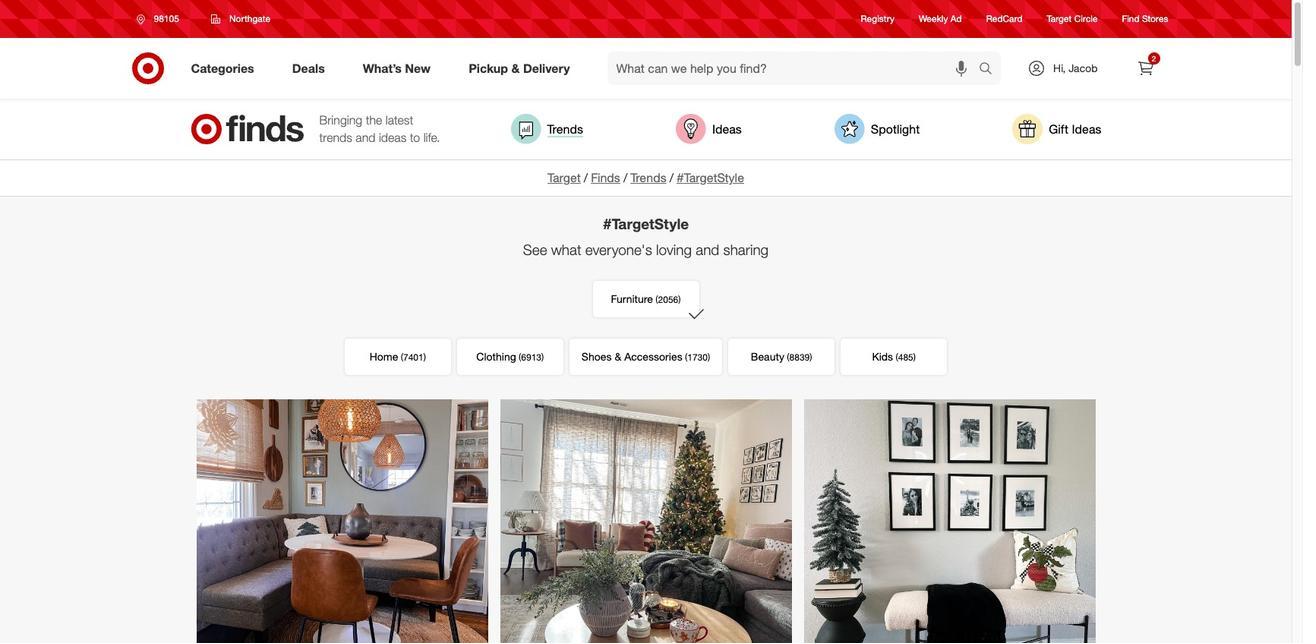 Task type: locate. For each thing, give the bounding box(es) containing it.
& right pickup
[[511, 60, 520, 76]]

0 horizontal spatial target
[[548, 170, 581, 185]]

and right loving
[[696, 240, 719, 258]]

6913
[[521, 351, 541, 363]]

and down the
[[356, 130, 375, 145]]

) right clothing
[[541, 351, 544, 363]]

0 horizontal spatial trends
[[547, 121, 583, 136]]

and for trends
[[356, 130, 375, 145]]

) for clothing
[[541, 351, 544, 363]]

) inside home ( 7401 )
[[423, 351, 426, 363]]

#targetstyle down ideas link
[[677, 170, 744, 185]]

furniture ( 2056 )
[[611, 292, 681, 305]]

shoes & accessories ( 1730 )
[[582, 350, 710, 363]]

What can we help you find? suggestions appear below search field
[[607, 52, 983, 85]]

redcard link
[[986, 12, 1022, 25]]

0 vertical spatial &
[[511, 60, 520, 76]]

& right shoes
[[615, 350, 621, 363]]

loving
[[656, 240, 692, 258]]

northgate
[[229, 13, 270, 24]]

3 / from the left
[[670, 170, 674, 185]]

trends right finds
[[630, 170, 666, 185]]

7401
[[403, 351, 423, 363]]

( right kids
[[896, 351, 898, 363]]

redcard
[[986, 13, 1022, 25]]

) for furniture
[[678, 294, 681, 305]]

#targetstyle up the see what everyone's loving and sharing
[[603, 215, 689, 232]]

0 vertical spatial target
[[1047, 13, 1072, 25]]

trends link up 'target' "link"
[[511, 114, 583, 144]]

&
[[511, 60, 520, 76], [615, 350, 621, 363]]

1 horizontal spatial ideas
[[1072, 121, 1101, 136]]

( inside kids ( 485 )
[[896, 351, 898, 363]]

( inside furniture ( 2056 )
[[656, 294, 658, 305]]

trends link
[[511, 114, 583, 144], [630, 170, 666, 185]]

)
[[678, 294, 681, 305], [423, 351, 426, 363], [541, 351, 544, 363], [708, 351, 710, 363], [810, 351, 812, 363], [913, 351, 916, 363]]

& inside 'link'
[[511, 60, 520, 76]]

) inside furniture ( 2056 )
[[678, 294, 681, 305]]

categories link
[[178, 52, 273, 85]]

& for delivery
[[511, 60, 520, 76]]

( right accessories
[[685, 351, 687, 363]]

categories
[[191, 60, 254, 76]]

1 / from the left
[[584, 170, 588, 185]]

target circle
[[1047, 13, 1098, 25]]

( inside home ( 7401 )
[[401, 351, 403, 363]]

) right beauty
[[810, 351, 812, 363]]

target link
[[548, 170, 581, 185]]

#targetstyle link
[[677, 170, 744, 185]]

target left circle
[[1047, 13, 1072, 25]]

user image by @alexandhome image
[[804, 399, 1095, 643]]

( inside beauty ( 8839 )
[[787, 351, 789, 363]]

ad
[[951, 13, 962, 25]]

gift ideas link
[[1012, 114, 1101, 144]]

0 horizontal spatial &
[[511, 60, 520, 76]]

( right beauty
[[787, 351, 789, 363]]

1 horizontal spatial trends
[[630, 170, 666, 185]]

) right kids
[[913, 351, 916, 363]]

( for clothing
[[519, 351, 521, 363]]

to
[[410, 130, 420, 145]]

target
[[1047, 13, 1072, 25], [548, 170, 581, 185]]

target left finds
[[548, 170, 581, 185]]

2 ideas from the left
[[1072, 121, 1101, 136]]

2 horizontal spatial /
[[670, 170, 674, 185]]

and inside bringing the latest trends and ideas to life.
[[356, 130, 375, 145]]

#targetstyle
[[677, 170, 744, 185], [603, 215, 689, 232]]

1 vertical spatial &
[[615, 350, 621, 363]]

pickup & delivery
[[469, 60, 570, 76]]

stores
[[1142, 13, 1168, 25]]

what's new link
[[350, 52, 450, 85]]

) for beauty
[[810, 351, 812, 363]]

0 vertical spatial and
[[356, 130, 375, 145]]

ideas right gift
[[1072, 121, 1101, 136]]

( right clothing
[[519, 351, 521, 363]]

user image by @lizb_home image
[[500, 399, 792, 643]]

( right the home
[[401, 351, 403, 363]]

pickup & delivery link
[[456, 52, 589, 85]]

trends
[[547, 121, 583, 136], [630, 170, 666, 185]]

1 horizontal spatial trends link
[[630, 170, 666, 185]]

( inside clothing ( 6913 )
[[519, 351, 521, 363]]

(
[[656, 294, 658, 305], [401, 351, 403, 363], [519, 351, 521, 363], [685, 351, 687, 363], [787, 351, 789, 363], [896, 351, 898, 363]]

1 horizontal spatial /
[[623, 170, 627, 185]]

2056
[[658, 294, 678, 305]]

0 horizontal spatial trends link
[[511, 114, 583, 144]]

) right furniture at the top
[[678, 294, 681, 305]]

( inside shoes & accessories ( 1730 )
[[685, 351, 687, 363]]

life.
[[423, 130, 440, 145]]

0 horizontal spatial /
[[584, 170, 588, 185]]

target for target / finds / trends / #targetstyle
[[548, 170, 581, 185]]

trends
[[319, 130, 352, 145]]

see what everyone's loving and sharing
[[523, 240, 769, 258]]

1730
[[687, 351, 708, 363]]

) inside kids ( 485 )
[[913, 351, 916, 363]]

) for home
[[423, 351, 426, 363]]

1 vertical spatial and
[[696, 240, 719, 258]]

/
[[584, 170, 588, 185], [623, 170, 627, 185], [670, 170, 674, 185]]

0 vertical spatial #targetstyle
[[677, 170, 744, 185]]

) inside beauty ( 8839 )
[[810, 351, 812, 363]]

target finds image
[[190, 114, 304, 144]]

deals link
[[279, 52, 344, 85]]

/ left finds 'link'
[[584, 170, 588, 185]]

bringing
[[319, 113, 362, 128]]

98105 button
[[126, 5, 195, 33]]

trends link right finds
[[630, 170, 666, 185]]

/ left "#targetstyle" link
[[670, 170, 674, 185]]

ideas up "#targetstyle" link
[[712, 121, 742, 136]]

2
[[1152, 54, 1156, 63]]

( right furniture at the top
[[656, 294, 658, 305]]

1 horizontal spatial &
[[615, 350, 621, 363]]

clothing ( 6913 )
[[476, 350, 544, 363]]

1 ideas from the left
[[712, 121, 742, 136]]

0 horizontal spatial ideas
[[712, 121, 742, 136]]

trends up 'target' "link"
[[547, 121, 583, 136]]

0 horizontal spatial and
[[356, 130, 375, 145]]

1 horizontal spatial target
[[1047, 13, 1072, 25]]

target for target circle
[[1047, 13, 1072, 25]]

ideas
[[712, 121, 742, 136], [1072, 121, 1101, 136]]

1 vertical spatial target
[[548, 170, 581, 185]]

2 / from the left
[[623, 170, 627, 185]]

weekly
[[919, 13, 948, 25]]

1 vertical spatial trends link
[[630, 170, 666, 185]]

) right accessories
[[708, 351, 710, 363]]

) inside clothing ( 6913 )
[[541, 351, 544, 363]]

1 vertical spatial trends
[[630, 170, 666, 185]]

see
[[523, 240, 547, 258]]

( for home
[[401, 351, 403, 363]]

everyone's
[[585, 240, 652, 258]]

ideas
[[379, 130, 407, 145]]

and
[[356, 130, 375, 145], [696, 240, 719, 258]]

circle
[[1074, 13, 1098, 25]]

weekly ad link
[[919, 12, 962, 25]]

1 horizontal spatial and
[[696, 240, 719, 258]]

target / finds / trends / #targetstyle
[[548, 170, 744, 185]]

) right the home
[[423, 351, 426, 363]]

/ right finds 'link'
[[623, 170, 627, 185]]



Task type: describe. For each thing, give the bounding box(es) containing it.
beauty
[[751, 350, 784, 363]]

( for beauty
[[787, 351, 789, 363]]

home ( 7401 )
[[370, 350, 426, 363]]

0 vertical spatial trends link
[[511, 114, 583, 144]]

jacob
[[1069, 62, 1098, 74]]

) for kids
[[913, 351, 916, 363]]

registry
[[861, 13, 895, 25]]

target circle link
[[1047, 12, 1098, 25]]

0 vertical spatial trends
[[547, 121, 583, 136]]

spotlight
[[871, 121, 920, 136]]

gift
[[1049, 121, 1068, 136]]

find
[[1122, 13, 1140, 25]]

1 vertical spatial #targetstyle
[[603, 215, 689, 232]]

new
[[405, 60, 431, 76]]

delivery
[[523, 60, 570, 76]]

deals
[[292, 60, 325, 76]]

shoes
[[582, 350, 612, 363]]

& for accessories
[[615, 350, 621, 363]]

) inside shoes & accessories ( 1730 )
[[708, 351, 710, 363]]

the
[[366, 113, 382, 128]]

finds link
[[591, 170, 620, 185]]

hi, jacob
[[1053, 62, 1098, 74]]

beauty ( 8839 )
[[751, 350, 812, 363]]

finds
[[591, 170, 620, 185]]

furniture
[[611, 292, 653, 305]]

home
[[370, 350, 398, 363]]

what's new
[[363, 60, 431, 76]]

( for kids
[[896, 351, 898, 363]]

hi,
[[1053, 62, 1066, 74]]

bringing the latest trends and ideas to life.
[[319, 113, 440, 145]]

clothing
[[476, 350, 516, 363]]

ideas link
[[676, 114, 742, 144]]

what
[[551, 240, 581, 258]]

and for loving
[[696, 240, 719, 258]]

gift ideas
[[1049, 121, 1101, 136]]

what's
[[363, 60, 402, 76]]

northgate button
[[201, 5, 280, 33]]

pickup
[[469, 60, 508, 76]]

2 link
[[1129, 52, 1162, 85]]

user image by @_homebyem image
[[196, 399, 488, 643]]

sharing
[[723, 240, 769, 258]]

search
[[972, 62, 1008, 77]]

98105
[[154, 13, 179, 24]]

registry link
[[861, 12, 895, 25]]

find stores link
[[1122, 12, 1168, 25]]

find stores
[[1122, 13, 1168, 25]]

spotlight link
[[834, 114, 920, 144]]

weekly ad
[[919, 13, 962, 25]]

search button
[[972, 52, 1008, 88]]

accessories
[[624, 350, 682, 363]]

( for furniture
[[656, 294, 658, 305]]

latest
[[386, 113, 413, 128]]

485
[[898, 351, 913, 363]]

kids
[[872, 350, 893, 363]]

kids ( 485 )
[[872, 350, 916, 363]]

8839
[[789, 351, 810, 363]]



Task type: vqa. For each thing, say whether or not it's contained in the screenshot.


